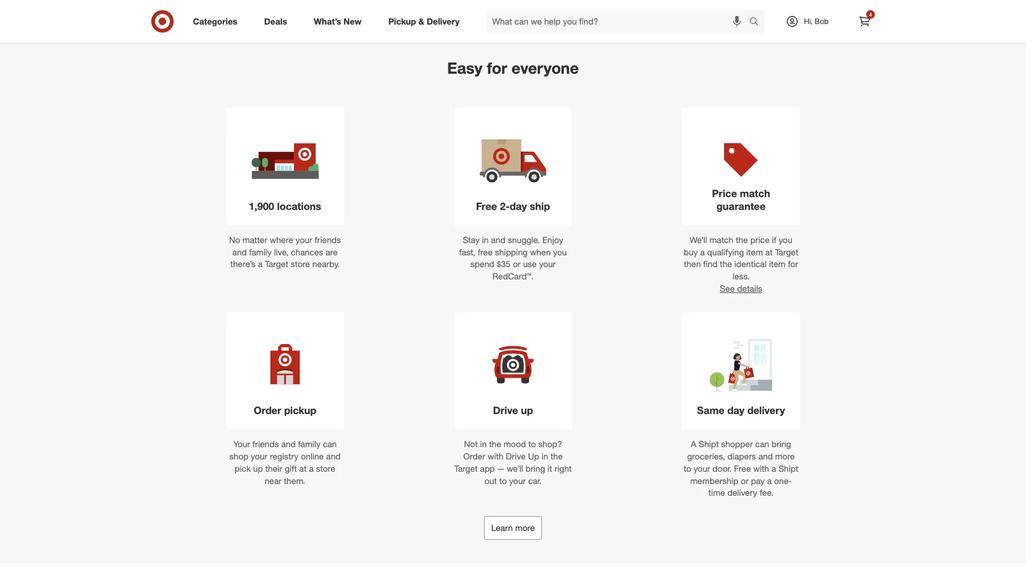 Task type: describe. For each thing, give the bounding box(es) containing it.
same
[[697, 404, 725, 417]]

them.
[[284, 476, 306, 486]]

match for the
[[710, 235, 734, 245]]

and inside the no matter where your friends and family live, chances are there's a target store nearby.
[[232, 247, 247, 257]]

not
[[464, 439, 478, 450]]

order inside not in the mood to shop? order with drive up in the target app — we'll bring it right out to your car.
[[464, 451, 486, 462]]

shopper
[[721, 439, 753, 450]]

match for guarantee
[[740, 187, 771, 199]]

see details link
[[720, 284, 763, 294]]

shipping
[[495, 247, 528, 257]]

a shipt shopper can bring groceries, diapers and more to your door. free with a shipt membership or pay a one- time delivery fee.
[[684, 439, 799, 498]]

are
[[326, 247, 338, 257]]

at inside your friends and family can shop your registry online and pick up their gift at a store near them.
[[299, 464, 307, 474]]

pick
[[235, 464, 251, 474]]

pickup
[[389, 16, 416, 27]]

bob
[[815, 17, 829, 26]]

2 vertical spatial in
[[542, 451, 548, 462]]

or inside a shipt shopper can bring groceries, diapers and more to your door. free with a shipt membership or pay a one- time delivery fee.
[[741, 476, 749, 486]]

search
[[745, 17, 770, 28]]

app
[[480, 464, 495, 474]]

gift
[[285, 464, 297, 474]]

locations
[[277, 200, 321, 212]]

$35
[[497, 259, 511, 270]]

new
[[344, 16, 362, 27]]

4 link
[[853, 10, 877, 33]]

we'll
[[690, 235, 707, 245]]

target for drive up
[[455, 464, 478, 474]]

family inside the no matter where your friends and family live, chances are there's a target store nearby.
[[249, 247, 272, 257]]

friends inside your friends and family can shop your registry online and pick up their gift at a store near them.
[[253, 439, 279, 450]]

less.
[[733, 271, 750, 282]]

where
[[270, 235, 293, 245]]

shop
[[230, 451, 249, 462]]

fast,
[[459, 247, 476, 257]]

pay
[[751, 476, 765, 486]]

drive up
[[493, 404, 533, 417]]

mood
[[504, 439, 526, 450]]

1,900
[[249, 200, 274, 212]]

deals link
[[255, 10, 301, 33]]

0 vertical spatial shipt
[[699, 439, 719, 450]]

your inside a shipt shopper can bring groceries, diapers and more to your door. free with a shipt membership or pay a one- time delivery fee.
[[694, 464, 711, 474]]

hi, bob
[[804, 17, 829, 26]]

same day delivery
[[697, 404, 785, 417]]

use
[[523, 259, 537, 270]]

registry
[[270, 451, 299, 462]]

ship
[[530, 200, 550, 212]]

what's
[[314, 16, 341, 27]]

what's new
[[314, 16, 362, 27]]

your inside the no matter where your friends and family live, chances are there's a target store nearby.
[[296, 235, 312, 245]]

deals
[[264, 16, 287, 27]]

store inside the no matter where your friends and family live, chances are there's a target store nearby.
[[291, 259, 310, 270]]

if
[[772, 235, 777, 245]]

the down qualifying
[[720, 259, 732, 270]]

the down the shop?
[[551, 451, 563, 462]]

1 vertical spatial item
[[769, 259, 786, 270]]

your
[[233, 439, 250, 450]]

and up registry
[[281, 439, 296, 450]]

when
[[530, 247, 551, 257]]

online
[[301, 451, 324, 462]]

&
[[419, 16, 425, 27]]

buy
[[684, 247, 698, 257]]

time
[[709, 488, 725, 498]]

easy for everyone
[[447, 58, 579, 77]]

with inside not in the mood to shop? order with drive up in the target app — we'll bring it right out to your car.
[[488, 451, 504, 462]]

2-
[[500, 200, 510, 212]]

friends inside the no matter where your friends and family live, chances are there's a target store nearby.
[[315, 235, 341, 245]]

categories link
[[184, 10, 251, 33]]

spend
[[471, 259, 495, 270]]

the left mood
[[489, 439, 502, 450]]

pickup & delivery
[[389, 16, 460, 27]]

4
[[869, 11, 872, 18]]

at inside we'll match the price if you buy a qualifying item at target then find the identical item for less. see details
[[766, 247, 773, 257]]

categories
[[193, 16, 238, 27]]

0 vertical spatial order
[[254, 404, 281, 417]]

the left price
[[736, 235, 748, 245]]

learn more
[[491, 523, 535, 533]]

find
[[704, 259, 718, 270]]

up inside your friends and family can shop your registry online and pick up their gift at a store near them.
[[253, 464, 263, 474]]

near
[[265, 476, 282, 486]]

target inside we'll match the price if you buy a qualifying item at target then find the identical item for less. see details
[[775, 247, 799, 257]]

redcard™.
[[493, 271, 534, 282]]

stay in and snuggle. enjoy fast, free shipping when you spend $35 or use your redcard™.
[[459, 235, 567, 282]]

no matter where your friends and family live, chances are there's a target store nearby.
[[229, 235, 341, 270]]

a right 'pay'
[[768, 476, 772, 486]]

one-
[[774, 476, 792, 486]]

price match guarantee
[[712, 187, 771, 212]]

your friends and family can shop your registry online and pick up their gift at a store near them.
[[230, 439, 341, 486]]

your inside not in the mood to shop? order with drive up in the target app — we'll bring it right out to your car.
[[509, 476, 526, 486]]

price
[[751, 235, 770, 245]]

we'll
[[507, 464, 523, 474]]

details
[[738, 284, 763, 294]]

0 vertical spatial up
[[521, 404, 533, 417]]

2 vertical spatial to
[[500, 476, 507, 486]]

and right the online
[[326, 451, 341, 462]]



Task type: locate. For each thing, give the bounding box(es) containing it.
price
[[712, 187, 737, 199]]

a down the online
[[309, 464, 314, 474]]

1 horizontal spatial bring
[[772, 439, 792, 450]]

target left app
[[455, 464, 478, 474]]

1 vertical spatial day
[[728, 404, 745, 417]]

more inside button
[[515, 523, 535, 533]]

0 vertical spatial in
[[482, 235, 489, 245]]

learn more button
[[484, 516, 542, 540]]

1 horizontal spatial item
[[769, 259, 786, 270]]

door.
[[713, 464, 732, 474]]

or
[[513, 259, 521, 270], [741, 476, 749, 486]]

item down "if"
[[769, 259, 786, 270]]

target for 1,900 locations
[[265, 259, 288, 270]]

0 vertical spatial delivery
[[748, 404, 785, 417]]

day
[[510, 200, 527, 212], [728, 404, 745, 417]]

with inside a shipt shopper can bring groceries, diapers and more to your door. free with a shipt membership or pay a one- time delivery fee.
[[754, 464, 770, 474]]

to up the up
[[529, 439, 536, 450]]

0 vertical spatial to
[[529, 439, 536, 450]]

target inside the no matter where your friends and family live, chances are there's a target store nearby.
[[265, 259, 288, 270]]

—
[[497, 464, 505, 474]]

to inside a shipt shopper can bring groceries, diapers and more to your door. free with a shipt membership or pay a one- time delivery fee.
[[684, 464, 692, 474]]

0 vertical spatial drive
[[493, 404, 518, 417]]

drive inside not in the mood to shop? order with drive up in the target app — we'll bring it right out to your car.
[[506, 451, 526, 462]]

it
[[548, 464, 552, 474]]

drive
[[493, 404, 518, 417], [506, 451, 526, 462]]

we'll match the price if you buy a qualifying item at target then find the identical item for less. see details
[[684, 235, 799, 294]]

a right buy
[[701, 247, 705, 257]]

store inside your friends and family can shop your registry online and pick up their gift at a store near them.
[[316, 464, 335, 474]]

match up qualifying
[[710, 235, 734, 245]]

shipt up groceries,
[[699, 439, 719, 450]]

0 horizontal spatial match
[[710, 235, 734, 245]]

0 horizontal spatial item
[[747, 247, 763, 257]]

up right pick at the bottom left of page
[[253, 464, 263, 474]]

identical
[[735, 259, 767, 270]]

or inside stay in and snuggle. enjoy fast, free shipping when you spend $35 or use your redcard™.
[[513, 259, 521, 270]]

your up "chances" at left
[[296, 235, 312, 245]]

qualifying
[[708, 247, 744, 257]]

snuggle.
[[508, 235, 540, 245]]

in for free 2-day ship
[[482, 235, 489, 245]]

then
[[684, 259, 701, 270]]

in right the up
[[542, 451, 548, 462]]

0 vertical spatial bring
[[772, 439, 792, 450]]

there's
[[230, 259, 256, 270]]

1 horizontal spatial order
[[464, 451, 486, 462]]

or left 'pay'
[[741, 476, 749, 486]]

you inside we'll match the price if you buy a qualifying item at target then find the identical item for less. see details
[[779, 235, 793, 245]]

your down groceries,
[[694, 464, 711, 474]]

bring up one- on the right of page
[[772, 439, 792, 450]]

learn
[[491, 523, 513, 533]]

1 horizontal spatial with
[[754, 464, 770, 474]]

0 vertical spatial match
[[740, 187, 771, 199]]

more up one- on the right of page
[[776, 451, 795, 462]]

and inside a shipt shopper can bring groceries, diapers and more to your door. free with a shipt membership or pay a one- time delivery fee.
[[759, 451, 773, 462]]

1 vertical spatial store
[[316, 464, 335, 474]]

membership
[[691, 476, 739, 486]]

car.
[[528, 476, 542, 486]]

fee.
[[760, 488, 774, 498]]

0 horizontal spatial can
[[323, 439, 337, 450]]

day right same
[[728, 404, 745, 417]]

1 vertical spatial or
[[741, 476, 749, 486]]

0 horizontal spatial friends
[[253, 439, 279, 450]]

guarantee
[[717, 200, 766, 212]]

in
[[482, 235, 489, 245], [480, 439, 487, 450], [542, 451, 548, 462]]

shop?
[[539, 439, 562, 450]]

delivery up shopper
[[748, 404, 785, 417]]

at right gift
[[299, 464, 307, 474]]

a inside the no matter where your friends and family live, chances are there's a target store nearby.
[[258, 259, 263, 270]]

1 horizontal spatial store
[[316, 464, 335, 474]]

and up the free
[[491, 235, 506, 245]]

store down the online
[[316, 464, 335, 474]]

0 vertical spatial more
[[776, 451, 795, 462]]

0 vertical spatial at
[[766, 247, 773, 257]]

the
[[736, 235, 748, 245], [720, 259, 732, 270], [489, 439, 502, 450], [551, 451, 563, 462]]

what's new link
[[305, 10, 375, 33]]

free
[[478, 247, 493, 257]]

you inside stay in and snuggle. enjoy fast, free shipping when you spend $35 or use your redcard™.
[[553, 247, 567, 257]]

1 vertical spatial at
[[299, 464, 307, 474]]

order pickup
[[254, 404, 317, 417]]

or up redcard™.
[[513, 259, 521, 270]]

with up 'pay'
[[754, 464, 770, 474]]

groceries,
[[688, 451, 725, 462]]

for
[[487, 58, 507, 77], [788, 259, 799, 270]]

pickup & delivery link
[[379, 10, 473, 33]]

a up one- on the right of page
[[772, 464, 777, 474]]

family down matter
[[249, 247, 272, 257]]

their
[[265, 464, 282, 474]]

your up their
[[251, 451, 268, 462]]

stay
[[463, 235, 480, 245]]

0 horizontal spatial to
[[500, 476, 507, 486]]

0 vertical spatial day
[[510, 200, 527, 212]]

free down diapers on the right bottom of page
[[734, 464, 751, 474]]

up
[[521, 404, 533, 417], [253, 464, 263, 474]]

search button
[[745, 10, 770, 35]]

1 horizontal spatial at
[[766, 247, 773, 257]]

0 vertical spatial or
[[513, 259, 521, 270]]

your down we'll
[[509, 476, 526, 486]]

1 vertical spatial free
[[734, 464, 751, 474]]

for right the easy
[[487, 58, 507, 77]]

1 horizontal spatial shipt
[[779, 464, 799, 474]]

1 horizontal spatial family
[[298, 439, 321, 450]]

you
[[779, 235, 793, 245], [553, 247, 567, 257]]

store
[[291, 259, 310, 270], [316, 464, 335, 474]]

1 vertical spatial to
[[684, 464, 692, 474]]

0 horizontal spatial bring
[[526, 464, 545, 474]]

family up the online
[[298, 439, 321, 450]]

up up mood
[[521, 404, 533, 417]]

in for drive up
[[480, 439, 487, 450]]

1 vertical spatial order
[[464, 451, 486, 462]]

1 vertical spatial up
[[253, 464, 263, 474]]

free 2-day ship
[[476, 200, 550, 212]]

1,900 locations
[[249, 200, 321, 212]]

1 horizontal spatial up
[[521, 404, 533, 417]]

1 vertical spatial with
[[754, 464, 770, 474]]

day left ship
[[510, 200, 527, 212]]

easy
[[447, 58, 483, 77]]

1 vertical spatial delivery
[[728, 488, 758, 498]]

can inside a shipt shopper can bring groceries, diapers and more to your door. free with a shipt membership or pay a one- time delivery fee.
[[756, 439, 770, 450]]

can inside your friends and family can shop your registry online and pick up their gift at a store near them.
[[323, 439, 337, 450]]

0 vertical spatial you
[[779, 235, 793, 245]]

2 horizontal spatial target
[[775, 247, 799, 257]]

1 vertical spatial in
[[480, 439, 487, 450]]

your inside your friends and family can shop your registry online and pick up their gift at a store near them.
[[251, 451, 268, 462]]

1 vertical spatial friends
[[253, 439, 279, 450]]

match inside the price match guarantee
[[740, 187, 771, 199]]

delivery inside a shipt shopper can bring groceries, diapers and more to your door. free with a shipt membership or pay a one- time delivery fee.
[[728, 488, 758, 498]]

family inside your friends and family can shop your registry online and pick up their gift at a store near them.
[[298, 439, 321, 450]]

0 horizontal spatial shipt
[[699, 439, 719, 450]]

a inside we'll match the price if you buy a qualifying item at target then find the identical item for less. see details
[[701, 247, 705, 257]]

1 vertical spatial for
[[788, 259, 799, 270]]

not in the mood to shop? order with drive up in the target app — we'll bring it right out to your car.
[[455, 439, 572, 486]]

1 vertical spatial more
[[515, 523, 535, 533]]

1 horizontal spatial friends
[[315, 235, 341, 245]]

order left pickup
[[254, 404, 281, 417]]

drive up mood
[[493, 404, 518, 417]]

1 horizontal spatial to
[[529, 439, 536, 450]]

everyone
[[512, 58, 579, 77]]

1 vertical spatial family
[[298, 439, 321, 450]]

1 horizontal spatial for
[[788, 259, 799, 270]]

1 vertical spatial you
[[553, 247, 567, 257]]

bring up 'car.'
[[526, 464, 545, 474]]

target down "if"
[[775, 247, 799, 257]]

hi,
[[804, 17, 813, 26]]

no
[[229, 235, 240, 245]]

0 horizontal spatial day
[[510, 200, 527, 212]]

0 vertical spatial target
[[775, 247, 799, 257]]

a right there's
[[258, 259, 263, 270]]

out
[[485, 476, 497, 486]]

family
[[249, 247, 272, 257], [298, 439, 321, 450]]

delivery down 'pay'
[[728, 488, 758, 498]]

for inside we'll match the price if you buy a qualifying item at target then find the identical item for less. see details
[[788, 259, 799, 270]]

to down groceries,
[[684, 464, 692, 474]]

0 horizontal spatial order
[[254, 404, 281, 417]]

item up identical
[[747, 247, 763, 257]]

at
[[766, 247, 773, 257], [299, 464, 307, 474]]

0 vertical spatial item
[[747, 247, 763, 257]]

more
[[776, 451, 795, 462], [515, 523, 535, 533]]

delivery
[[748, 404, 785, 417], [728, 488, 758, 498]]

match up guarantee at the right of page
[[740, 187, 771, 199]]

your down the when
[[539, 259, 556, 270]]

can up the online
[[323, 439, 337, 450]]

drive up we'll
[[506, 451, 526, 462]]

1 horizontal spatial you
[[779, 235, 793, 245]]

target down live,
[[265, 259, 288, 270]]

0 vertical spatial family
[[249, 247, 272, 257]]

see
[[720, 284, 735, 294]]

0 horizontal spatial more
[[515, 523, 535, 533]]

0 vertical spatial free
[[476, 200, 497, 212]]

and right diapers on the right bottom of page
[[759, 451, 773, 462]]

0 horizontal spatial for
[[487, 58, 507, 77]]

for right identical
[[788, 259, 799, 270]]

target
[[775, 247, 799, 257], [265, 259, 288, 270], [455, 464, 478, 474]]

friends
[[315, 235, 341, 245], [253, 439, 279, 450]]

free left 2-
[[476, 200, 497, 212]]

a
[[691, 439, 697, 450]]

and up there's
[[232, 247, 247, 257]]

store down "chances" at left
[[291, 259, 310, 270]]

0 vertical spatial store
[[291, 259, 310, 270]]

order down not on the bottom left of page
[[464, 451, 486, 462]]

and inside stay in and snuggle. enjoy fast, free shipping when you spend $35 or use your redcard™.
[[491, 235, 506, 245]]

friends up registry
[[253, 439, 279, 450]]

with up —
[[488, 451, 504, 462]]

more right learn
[[515, 523, 535, 533]]

1 vertical spatial target
[[265, 259, 288, 270]]

you down enjoy
[[553, 247, 567, 257]]

What can we help you find? suggestions appear below search field
[[486, 10, 752, 33]]

1 vertical spatial bring
[[526, 464, 545, 474]]

1 horizontal spatial or
[[741, 476, 749, 486]]

0 horizontal spatial up
[[253, 464, 263, 474]]

0 horizontal spatial target
[[265, 259, 288, 270]]

0 horizontal spatial or
[[513, 259, 521, 270]]

1 horizontal spatial day
[[728, 404, 745, 417]]

can up diapers on the right bottom of page
[[756, 439, 770, 450]]

in up the free
[[482, 235, 489, 245]]

2 vertical spatial target
[[455, 464, 478, 474]]

1 vertical spatial drive
[[506, 451, 526, 462]]

at down "if"
[[766, 247, 773, 257]]

2 can from the left
[[756, 439, 770, 450]]

1 horizontal spatial free
[[734, 464, 751, 474]]

your inside stay in and snuggle. enjoy fast, free shipping when you spend $35 or use your redcard™.
[[539, 259, 556, 270]]

1 horizontal spatial match
[[740, 187, 771, 199]]

free
[[476, 200, 497, 212], [734, 464, 751, 474]]

to right out
[[500, 476, 507, 486]]

nearby.
[[313, 259, 340, 270]]

0 horizontal spatial family
[[249, 247, 272, 257]]

live,
[[274, 247, 289, 257]]

enjoy
[[543, 235, 563, 245]]

bring inside not in the mood to shop? order with drive up in the target app — we'll bring it right out to your car.
[[526, 464, 545, 474]]

0 vertical spatial with
[[488, 451, 504, 462]]

1 can from the left
[[323, 439, 337, 450]]

friends up are
[[315, 235, 341, 245]]

free inside a shipt shopper can bring groceries, diapers and more to your door. free with a shipt membership or pay a one- time delivery fee.
[[734, 464, 751, 474]]

right
[[555, 464, 572, 474]]

in inside stay in and snuggle. enjoy fast, free shipping when you spend $35 or use your redcard™.
[[482, 235, 489, 245]]

bring inside a shipt shopper can bring groceries, diapers and more to your door. free with a shipt membership or pay a one- time delivery fee.
[[772, 439, 792, 450]]

you right "if"
[[779, 235, 793, 245]]

delivery
[[427, 16, 460, 27]]

0 vertical spatial friends
[[315, 235, 341, 245]]

a inside your friends and family can shop your registry online and pick up their gift at a store near them.
[[309, 464, 314, 474]]

matter
[[243, 235, 268, 245]]

0 horizontal spatial you
[[553, 247, 567, 257]]

diapers
[[728, 451, 756, 462]]

pickup
[[284, 404, 317, 417]]

1 vertical spatial match
[[710, 235, 734, 245]]

0 horizontal spatial free
[[476, 200, 497, 212]]

match inside we'll match the price if you buy a qualifying item at target then find the identical item for less. see details
[[710, 235, 734, 245]]

1 horizontal spatial more
[[776, 451, 795, 462]]

match
[[740, 187, 771, 199], [710, 235, 734, 245]]

in right not on the bottom left of page
[[480, 439, 487, 450]]

0 horizontal spatial with
[[488, 451, 504, 462]]

your
[[296, 235, 312, 245], [539, 259, 556, 270], [251, 451, 268, 462], [694, 464, 711, 474], [509, 476, 526, 486]]

up
[[528, 451, 539, 462]]

chances
[[291, 247, 323, 257]]

1 vertical spatial shipt
[[779, 464, 799, 474]]

0 horizontal spatial at
[[299, 464, 307, 474]]

1 horizontal spatial target
[[455, 464, 478, 474]]

0 horizontal spatial store
[[291, 259, 310, 270]]

0 vertical spatial for
[[487, 58, 507, 77]]

shipt up one- on the right of page
[[779, 464, 799, 474]]

1 horizontal spatial can
[[756, 439, 770, 450]]

2 horizontal spatial to
[[684, 464, 692, 474]]

more inside a shipt shopper can bring groceries, diapers and more to your door. free with a shipt membership or pay a one- time delivery fee.
[[776, 451, 795, 462]]

item
[[747, 247, 763, 257], [769, 259, 786, 270]]

target inside not in the mood to shop? order with drive up in the target app — we'll bring it right out to your car.
[[455, 464, 478, 474]]



Task type: vqa. For each thing, say whether or not it's contained in the screenshot.
WEEK.
no



